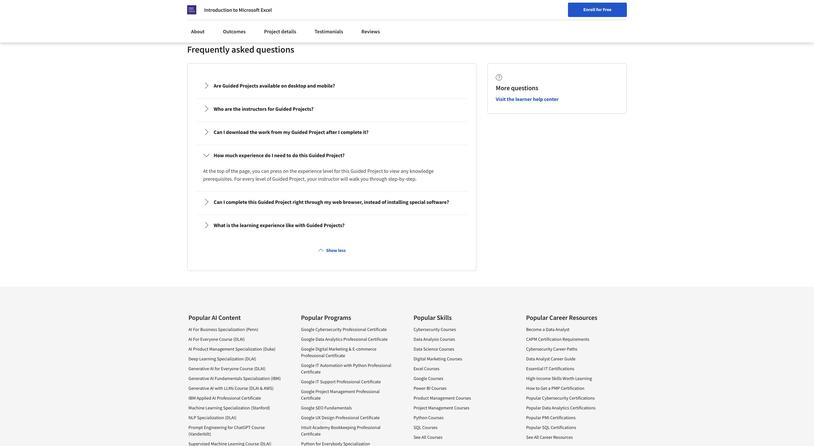 Task type: locate. For each thing, give the bounding box(es) containing it.
to left the view
[[384, 168, 389, 175]]

2 do from the left
[[292, 152, 298, 159]]

guided left the project?
[[309, 152, 325, 159]]

for inside button
[[596, 7, 602, 12]]

how left 'much' in the left top of the page
[[214, 152, 224, 159]]

1 vertical spatial python
[[414, 415, 427, 421]]

0 vertical spatial resources
[[569, 314, 597, 322]]

my left web
[[324, 199, 331, 206]]

this
[[299, 152, 308, 159], [341, 168, 350, 175], [248, 199, 257, 206]]

marketing down google data analytics professional certificate
[[329, 347, 348, 353]]

machine learning specialization (stanford)
[[189, 406, 270, 412]]

do right need at the top of page
[[292, 152, 298, 159]]

become a data analyst link
[[526, 327, 570, 333]]

i inside dropdown button
[[223, 199, 225, 206]]

data science courses
[[414, 347, 454, 353]]

0 horizontal spatial how
[[214, 152, 224, 159]]

excel up google courses link
[[414, 366, 423, 372]]

google for google cybersecurity professional certificate
[[301, 327, 315, 333]]

digital inside google digital marketing & e-commerce professional certificate
[[316, 347, 328, 353]]

0 vertical spatial level
[[323, 168, 333, 175]]

1 can from the top
[[214, 129, 222, 136]]

2 horizontal spatial this
[[341, 168, 350, 175]]

footer
[[0, 287, 814, 447]]

guided inside dropdown button
[[258, 199, 274, 206]]

certifications up the high-income skills worth learning link
[[549, 366, 574, 372]]

level down can
[[256, 176, 266, 182]]

popular up see all career resources
[[526, 425, 541, 431]]

0 horizontal spatial my
[[283, 129, 290, 136]]

(dlai
[[249, 386, 259, 392]]

it?
[[363, 129, 369, 136]]

complete left it? at the left of page
[[341, 129, 362, 136]]

fundamentals for ai
[[215, 376, 242, 382]]

professional down the google it support professional certificate link
[[356, 389, 380, 395]]

sql courses
[[414, 425, 438, 431]]

specialization
[[218, 327, 245, 333], [235, 347, 262, 353], [217, 357, 244, 362], [243, 376, 270, 382], [223, 406, 250, 412], [197, 415, 224, 421]]

through left step-
[[370, 176, 387, 182]]

analytics
[[325, 337, 343, 343], [552, 406, 569, 412]]

high-income skills worth learning link
[[526, 376, 592, 382]]

0 horizontal spatial see
[[414, 435, 421, 441]]

cybersecurity courses link
[[414, 327, 456, 333]]

analytics for professional
[[325, 337, 343, 343]]

2 can from the top
[[214, 199, 222, 206]]

0 vertical spatial you
[[252, 168, 260, 175]]

course for everyone
[[240, 366, 253, 372]]

project left the view
[[367, 168, 383, 175]]

it left support
[[316, 379, 319, 385]]

course for chatgpt
[[252, 425, 265, 431]]

analytics up google digital marketing & e-commerce professional certificate link
[[325, 337, 343, 343]]

professional for google it support professional certificate
[[337, 379, 360, 385]]

free
[[603, 7, 612, 12]]

python up sql courses
[[414, 415, 427, 421]]

projects? inside what is the learning experience like with guided projects? dropdown button
[[324, 222, 345, 229]]

1 vertical spatial analytics
[[552, 406, 569, 412]]

0 horizontal spatial skills
[[437, 314, 452, 322]]

product up deep
[[193, 347, 208, 353]]

course up generative ai fundamentals specialization (ibm)
[[240, 366, 253, 372]]

complete inside dropdown button
[[226, 199, 247, 206]]

0 horizontal spatial list item
[[189, 441, 282, 447]]

0 horizontal spatial all
[[422, 435, 426, 441]]

testimonials link
[[311, 24, 347, 39]]

list item down prompt engineering for chatgpt course (vanderbilt)
[[189, 441, 282, 447]]

ai product management specialization (duke) link
[[189, 347, 276, 353]]

0 horizontal spatial digital
[[316, 347, 328, 353]]

2 vertical spatial with
[[215, 386, 223, 392]]

google project management professional certificate
[[301, 389, 380, 402]]

testimonials
[[315, 28, 343, 35]]

through inside at the top of the page, you can press on the experience level for this guided project to view any knowledge prerequisites. for every level of guided project, your instructor will walk you through step-by-step.
[[370, 176, 387, 182]]

0 horizontal spatial analytics
[[325, 337, 343, 343]]

complete
[[341, 129, 362, 136], [226, 199, 247, 206]]

all down sql courses
[[422, 435, 426, 441]]

certificate inside google project management professional certificate
[[301, 396, 321, 402]]

list containing google cybersecurity professional certificate
[[301, 327, 395, 447]]

0 horizontal spatial excel
[[261, 7, 272, 13]]

need
[[274, 152, 286, 159]]

career up become a data analyst link
[[549, 314, 568, 322]]

0 vertical spatial through
[[370, 176, 387, 182]]

see all career resources link
[[526, 435, 573, 441]]

at the top of the page, you can press on the experience level for this guided project to view any knowledge prerequisites. for every level of guided project, your instructor will walk you through step-by-step.
[[203, 168, 435, 182]]

0 horizontal spatial do
[[265, 152, 271, 159]]

for right instructors
[[268, 106, 274, 112]]

for inside prompt engineering for chatgpt course (vanderbilt)
[[228, 425, 233, 431]]

2 vertical spatial generative
[[189, 386, 209, 392]]

1 horizontal spatial questions
[[511, 84, 538, 92]]

1 horizontal spatial through
[[370, 176, 387, 182]]

1 horizontal spatial with
[[295, 222, 305, 229]]

generative for generative ai with llms course (dlai & aws)
[[189, 386, 209, 392]]

list for popular ai content
[[189, 327, 282, 447]]

0 horizontal spatial complete
[[226, 199, 247, 206]]

learning up nlp specialization (dlai) link
[[206, 406, 222, 412]]

projects? inside who are the instructors for guided projects? dropdown button
[[293, 106, 314, 112]]

project inside at the top of the page, you can press on the experience level for this guided project to view any knowledge prerequisites. for every level of guided project, your instructor will walk you through step-by-step.
[[367, 168, 383, 175]]

learning for deep learning specialization (dlai)
[[199, 357, 216, 362]]

certifications for popular cybersecurity certifications
[[569, 396, 595, 402]]

see all courses link
[[414, 435, 443, 441]]

digital marketing courses link
[[414, 357, 462, 362]]

0 horizontal spatial through
[[305, 199, 323, 206]]

can inside dropdown button
[[214, 129, 222, 136]]

0 horizontal spatial everyone
[[200, 337, 218, 343]]

of right the instead
[[382, 199, 386, 206]]

certificate for google it support professional certificate
[[361, 379, 381, 385]]

can
[[261, 168, 269, 175]]

this inside dropdown button
[[299, 152, 308, 159]]

1 vertical spatial generative
[[189, 376, 209, 382]]

digital
[[316, 347, 328, 353], [414, 357, 426, 362]]

0 vertical spatial for
[[234, 176, 241, 182]]

skills up the cybersecurity courses
[[437, 314, 452, 322]]

1 horizontal spatial my
[[324, 199, 331, 206]]

generative for generative ai for everyone course (dlai)
[[189, 366, 209, 372]]

1 vertical spatial experience
[[298, 168, 322, 175]]

popular for popular skills
[[414, 314, 436, 322]]

this up learning
[[248, 199, 257, 206]]

google for google seo fundamentals
[[301, 406, 315, 412]]

0 vertical spatial a
[[543, 327, 545, 333]]

google it support professional certificate link
[[301, 379, 381, 385]]

on left desktop
[[281, 83, 287, 89]]

google cybersecurity professional certificate
[[301, 327, 387, 333]]

list item
[[189, 441, 282, 447], [301, 441, 395, 447]]

1 horizontal spatial see
[[526, 435, 533, 441]]

certificate for intuit academy bookkeeping professional certificate
[[301, 432, 321, 438]]

1 vertical spatial resources
[[553, 435, 573, 441]]

you
[[252, 168, 260, 175], [361, 176, 369, 182]]

career down capm certification requirements
[[553, 347, 566, 353]]

0 vertical spatial my
[[283, 129, 290, 136]]

experience left like
[[260, 222, 285, 229]]

generative ai for everyone course (dlai) link
[[189, 366, 266, 372]]

popular for popular cybersecurity certifications
[[526, 396, 541, 402]]

0 vertical spatial how
[[214, 152, 224, 159]]

(dlai) down ai product management specialization (duke)
[[245, 357, 256, 362]]

intuit
[[301, 425, 312, 431]]

google for google ux design professional certificate
[[301, 415, 315, 421]]

popular down get at the bottom
[[526, 396, 541, 402]]

certifications
[[549, 366, 574, 372], [569, 396, 595, 402], [570, 406, 596, 412], [550, 415, 576, 421], [551, 425, 576, 431]]

see down sql courses
[[414, 435, 421, 441]]

None search field
[[93, 4, 250, 17]]

can inside dropdown button
[[214, 199, 222, 206]]

1 horizontal spatial all
[[534, 435, 539, 441]]

popular up business
[[189, 314, 210, 322]]

google it automation with python professional certificate
[[301, 363, 391, 376]]

how down 'high-'
[[526, 386, 535, 392]]

this up the "will"
[[341, 168, 350, 175]]

1 horizontal spatial how
[[526, 386, 535, 392]]

1 horizontal spatial sql
[[542, 425, 550, 431]]

0 horizontal spatial you
[[252, 168, 260, 175]]

for left every
[[234, 176, 241, 182]]

the right are
[[233, 106, 241, 112]]

for inside at the top of the page, you can press on the experience level for this guided project to view any knowledge prerequisites. for every level of guided project, your instructor will walk you through step-by-step.
[[234, 176, 241, 182]]

course down generative ai fundamentals specialization (ibm)
[[235, 386, 248, 392]]

0 vertical spatial fundamentals
[[215, 376, 242, 382]]

1 all from the left
[[422, 435, 426, 441]]

this inside dropdown button
[[248, 199, 257, 206]]

1 vertical spatial analyst
[[536, 357, 550, 362]]

product down the "power"
[[414, 396, 429, 402]]

2 vertical spatial of
[[382, 199, 386, 206]]

1 vertical spatial for
[[193, 327, 199, 333]]

professional for google ux design professional certificate
[[336, 415, 359, 421]]

google ux design professional certificate link
[[301, 415, 380, 421]]

experience inside at the top of the page, you can press on the experience level for this guided project to view any knowledge prerequisites. for every level of guided project, your instructor will walk you through step-by-step.
[[298, 168, 322, 175]]

are guided projects available on desktop and mobile? button
[[198, 77, 466, 95]]

courses up digital marketing courses
[[439, 347, 454, 353]]

how inside dropdown button
[[214, 152, 224, 159]]

project inside google project management professional certificate
[[316, 389, 329, 395]]

google for google project management professional certificate
[[301, 389, 315, 395]]

certificate for ibm applied ai professional certificate
[[241, 396, 261, 402]]

guided up the what is the learning experience like with guided projects?
[[258, 199, 274, 206]]

paths
[[567, 347, 578, 353]]

google for google digital marketing & e-commerce professional certificate
[[301, 347, 315, 353]]

popular for popular programs
[[301, 314, 323, 322]]

1 see from the left
[[414, 435, 421, 441]]

2 see from the left
[[526, 435, 533, 441]]

you right 'walk'
[[361, 176, 369, 182]]

1 vertical spatial complete
[[226, 199, 247, 206]]

all
[[422, 435, 426, 441], [534, 435, 539, 441]]

2 all from the left
[[534, 435, 539, 441]]

1 horizontal spatial complete
[[341, 129, 362, 136]]

excel
[[261, 7, 272, 13], [414, 366, 423, 372]]

knowledge
[[410, 168, 434, 175]]

at
[[203, 168, 208, 175]]

business
[[200, 327, 217, 333]]

popular left programs
[[301, 314, 323, 322]]

to inside dropdown button
[[287, 152, 291, 159]]

(dlai)
[[233, 337, 245, 343], [245, 357, 256, 362], [254, 366, 266, 372], [225, 415, 236, 421]]

list
[[196, 74, 468, 237], [189, 327, 282, 447], [301, 327, 395, 447], [414, 327, 507, 445], [526, 327, 620, 445]]

center
[[544, 96, 559, 103]]

career down popular sql certifications link
[[540, 435, 553, 441]]

show less
[[326, 248, 346, 254]]

how for how to get a pmp certification
[[526, 386, 535, 392]]

1 vertical spatial level
[[256, 176, 266, 182]]

course inside prompt engineering for chatgpt course (vanderbilt)
[[252, 425, 265, 431]]

management up deep learning specialization (dlai)
[[209, 347, 234, 353]]

0 vertical spatial can
[[214, 129, 222, 136]]

list containing cybersecurity courses
[[414, 327, 507, 445]]

courses down project management courses
[[428, 415, 444, 421]]

resources down popular sql certifications
[[553, 435, 573, 441]]

popular for popular pmi certifications
[[526, 415, 541, 421]]

popular data analytics certifications link
[[526, 406, 596, 412]]

0 vertical spatial everyone
[[200, 337, 218, 343]]

fundamentals for seo
[[324, 406, 352, 412]]

2 generative from the top
[[189, 376, 209, 382]]

1 horizontal spatial marketing
[[427, 357, 446, 362]]

2 vertical spatial this
[[248, 199, 257, 206]]

e-
[[353, 347, 356, 353]]

prompt engineering for chatgpt course (vanderbilt)
[[189, 425, 265, 438]]

popular
[[189, 314, 210, 322], [301, 314, 323, 322], [414, 314, 436, 322], [526, 314, 548, 322], [526, 396, 541, 402], [526, 406, 541, 412], [526, 415, 541, 421], [526, 425, 541, 431]]

google inside google digital marketing & e-commerce professional certificate
[[301, 347, 315, 353]]

1 vertical spatial marketing
[[427, 357, 446, 362]]

1 horizontal spatial do
[[292, 152, 298, 159]]

projects? down desktop
[[293, 106, 314, 112]]

who are the instructors for guided projects? button
[[198, 100, 466, 118]]

0 vertical spatial analyst
[[556, 327, 570, 333]]

2 sql from the left
[[542, 425, 550, 431]]

questions down project details link
[[256, 44, 294, 55]]

professional for google project management professional certificate
[[356, 389, 380, 395]]

0 horizontal spatial with
[[215, 386, 223, 392]]

0 vertical spatial generative
[[189, 366, 209, 372]]

enroll for free
[[584, 7, 612, 12]]

certifications down popular pmi certifications
[[551, 425, 576, 431]]

asked
[[232, 44, 254, 55]]

0 horizontal spatial this
[[248, 199, 257, 206]]

project down support
[[316, 389, 329, 395]]

professional for google data analytics professional certificate
[[344, 337, 367, 343]]

to left get at the bottom
[[536, 386, 540, 392]]

for left free
[[596, 7, 602, 12]]

& left e-
[[349, 347, 352, 353]]

0 vertical spatial digital
[[316, 347, 328, 353]]

1 vertical spatial how
[[526, 386, 535, 392]]

3 generative from the top
[[189, 386, 209, 392]]

popular up become at the right of the page
[[526, 314, 548, 322]]

2 horizontal spatial with
[[344, 363, 352, 369]]

professional inside google project management professional certificate
[[356, 389, 380, 395]]

google inside google it automation with python professional certificate
[[301, 363, 315, 369]]

browser,
[[343, 199, 363, 206]]

0 vertical spatial certification
[[538, 337, 562, 343]]

like
[[286, 222, 294, 229]]

can for can i download the work from my guided project after i complete it?
[[214, 129, 222, 136]]

1 vertical spatial my
[[324, 199, 331, 206]]

1 horizontal spatial list item
[[301, 441, 395, 447]]

instructors
[[242, 106, 267, 112]]

show less button
[[316, 245, 348, 257]]

1 vertical spatial &
[[260, 386, 263, 392]]

0 vertical spatial on
[[281, 83, 287, 89]]

professional inside intuit academy bookkeeping professional certificate
[[357, 425, 381, 431]]

1 vertical spatial can
[[214, 199, 222, 206]]

with left llms
[[215, 386, 223, 392]]

marketing inside google digital marketing & e-commerce professional certificate
[[329, 347, 348, 353]]

nlp specialization (dlai) link
[[189, 415, 236, 421]]

1 horizontal spatial this
[[299, 152, 308, 159]]

high-income skills worth learning
[[526, 376, 592, 382]]

can left download
[[214, 129, 222, 136]]

seo
[[316, 406, 323, 412]]

google digital marketing & e-commerce professional certificate
[[301, 347, 377, 359]]

1 generative from the top
[[189, 366, 209, 372]]

learner
[[516, 96, 532, 103]]

it for popular programs
[[316, 379, 319, 385]]

for for everyone
[[193, 337, 199, 343]]

google digital marketing & e-commerce professional certificate link
[[301, 347, 377, 359]]

power
[[414, 386, 426, 392]]

0 horizontal spatial marketing
[[329, 347, 348, 353]]

google for google data analytics professional certificate
[[301, 337, 315, 343]]

do left need at the top of page
[[265, 152, 271, 159]]

data up pmi
[[542, 406, 551, 412]]

for
[[596, 7, 602, 12], [268, 106, 274, 112], [334, 168, 340, 175], [215, 366, 220, 372], [228, 425, 233, 431]]

project left details
[[264, 28, 280, 35]]

1 horizontal spatial of
[[267, 176, 271, 182]]

certificate for google project management professional certificate
[[301, 396, 321, 402]]

for up deep
[[193, 337, 199, 343]]

1 horizontal spatial excel
[[414, 366, 423, 372]]

learning
[[199, 357, 216, 362], [575, 376, 592, 382], [206, 406, 222, 412]]

project?
[[326, 152, 345, 159]]

1 horizontal spatial a
[[548, 386, 551, 392]]

professional up automation
[[301, 353, 325, 359]]

1 vertical spatial everyone
[[221, 366, 239, 372]]

it
[[316, 363, 319, 369], [544, 366, 548, 372], [316, 379, 319, 385]]

google inside google project management professional certificate
[[301, 389, 315, 395]]

footer containing popular ai content
[[0, 287, 814, 447]]

how
[[214, 152, 224, 159], [526, 386, 535, 392]]

experience up your in the top of the page
[[298, 168, 322, 175]]

nlp
[[189, 415, 196, 421]]

management inside google project management professional certificate
[[330, 389, 355, 395]]

can for can i complete this guided project right through my web browser, instead of installing special software?
[[214, 199, 222, 206]]

instructor
[[318, 176, 339, 182]]

cybersecurity
[[316, 327, 342, 333], [414, 327, 440, 333], [526, 347, 553, 353], [542, 396, 569, 402]]

to right need at the top of page
[[287, 152, 291, 159]]

professional up e-
[[344, 337, 367, 343]]

1 vertical spatial fundamentals
[[324, 406, 352, 412]]

my inside can i complete this guided project right through my web browser, instead of installing special software? dropdown button
[[324, 199, 331, 206]]

2 horizontal spatial of
[[382, 199, 386, 206]]

2 vertical spatial for
[[193, 337, 199, 343]]

course for llms
[[235, 386, 248, 392]]

project details
[[264, 28, 296, 35]]

special
[[410, 199, 426, 206]]

with inside google it automation with python professional certificate
[[344, 363, 352, 369]]

1 horizontal spatial &
[[349, 347, 352, 353]]

questions
[[256, 44, 294, 55], [511, 84, 538, 92]]

data science courses link
[[414, 347, 454, 353]]

certification up cybersecurity career paths "link"
[[538, 337, 562, 343]]

popular left pmi
[[526, 415, 541, 421]]

1 vertical spatial with
[[344, 363, 352, 369]]

sql down pmi
[[542, 425, 550, 431]]

cybersecurity down "how to get a pmp certification" link
[[542, 396, 569, 402]]

of
[[226, 168, 230, 175], [267, 176, 271, 182], [382, 199, 386, 206]]

1 vertical spatial this
[[341, 168, 350, 175]]

list for popular skills
[[414, 327, 507, 445]]

the
[[507, 96, 515, 103], [233, 106, 241, 112], [250, 129, 257, 136], [209, 168, 216, 175], [231, 168, 238, 175], [290, 168, 297, 175], [231, 222, 239, 229]]

1 vertical spatial through
[[305, 199, 323, 206]]

sql up see all courses
[[414, 425, 421, 431]]

0 horizontal spatial questions
[[256, 44, 294, 55]]

courses
[[441, 327, 456, 333], [440, 337, 455, 343], [439, 347, 454, 353], [447, 357, 462, 362], [424, 366, 440, 372], [428, 376, 443, 382], [431, 386, 447, 392], [456, 396, 471, 402], [454, 406, 470, 412], [428, 415, 444, 421], [422, 425, 438, 431], [427, 435, 443, 441]]

list containing become a data analyst
[[526, 327, 620, 445]]

my right from
[[283, 129, 290, 136]]

a
[[543, 327, 545, 333], [548, 386, 551, 392]]

courses up data analysis courses link
[[441, 327, 456, 333]]

excel right "microsoft"
[[261, 7, 272, 13]]

academy
[[312, 425, 330, 431]]

0 horizontal spatial sql
[[414, 425, 421, 431]]

popular for popular sql certifications
[[526, 425, 541, 431]]

specialization up engineering
[[197, 415, 224, 421]]

popular up popular pmi certifications
[[526, 406, 541, 412]]

list containing ai for business specialization (penn)
[[189, 327, 282, 447]]

the right visit
[[507, 96, 515, 103]]

projects
[[240, 83, 258, 89]]

llms
[[224, 386, 234, 392]]

certificate inside intuit academy bookkeeping professional certificate
[[301, 432, 321, 438]]

2 vertical spatial learning
[[206, 406, 222, 412]]

on
[[281, 83, 287, 89], [283, 168, 289, 175]]

excel courses
[[414, 366, 440, 372]]

project up python courses link in the bottom of the page
[[414, 406, 427, 412]]

enroll for free button
[[568, 3, 627, 17]]

0 vertical spatial of
[[226, 168, 230, 175]]

certificate
[[367, 327, 387, 333], [368, 337, 388, 343], [326, 353, 345, 359], [301, 370, 321, 376], [361, 379, 381, 385], [241, 396, 261, 402], [301, 396, 321, 402], [360, 415, 380, 421], [301, 432, 321, 438]]

skills up pmp
[[552, 376, 562, 382]]

what
[[214, 222, 226, 229]]

professional right bookkeeping
[[357, 425, 381, 431]]

1 vertical spatial projects?
[[324, 222, 345, 229]]

0 horizontal spatial product
[[193, 347, 208, 353]]

worth
[[563, 376, 575, 382]]



Task type: describe. For each thing, give the bounding box(es) containing it.
data up capm certification requirements
[[546, 327, 555, 333]]

professional for intuit academy bookkeeping professional certificate
[[357, 425, 381, 431]]

through inside can i complete this guided project right through my web browser, instead of installing special software? dropdown button
[[305, 199, 323, 206]]

capm certification requirements link
[[526, 337, 590, 343]]

certificate for google ux design professional certificate
[[360, 415, 380, 421]]

courses down product management courses in the bottom right of the page
[[454, 406, 470, 412]]

what is the learning experience like with guided projects? button
[[198, 216, 466, 235]]

& inside google digital marketing & e-commerce professional certificate
[[349, 347, 352, 353]]

the left page,
[[231, 168, 238, 175]]

all for popular career resources
[[534, 435, 539, 441]]

cybersecurity down the popular programs
[[316, 327, 342, 333]]

the right is
[[231, 222, 239, 229]]

guide
[[564, 357, 576, 362]]

who are the instructors for guided projects?
[[214, 106, 314, 112]]

project management courses
[[414, 406, 470, 412]]

guided right are
[[222, 83, 239, 89]]

visit the learner help center
[[496, 96, 559, 103]]

(dlai) up the (dlai
[[254, 366, 266, 372]]

for inside at the top of the page, you can press on the experience level for this guided project to view any knowledge prerequisites. for every level of guided project, your instructor will walk you through step-by-step.
[[334, 168, 340, 175]]

popular sql certifications
[[526, 425, 576, 431]]

0 vertical spatial skills
[[437, 314, 452, 322]]

step-
[[388, 176, 399, 182]]

certifications down "popular cybersecurity certifications"
[[570, 406, 596, 412]]

cybersecurity career paths
[[526, 347, 578, 353]]

applied
[[197, 396, 211, 402]]

how to get a pmp certification link
[[526, 386, 585, 392]]

1 horizontal spatial python
[[414, 415, 427, 421]]

see for popular career resources
[[526, 435, 533, 441]]

data analysis courses link
[[414, 337, 455, 343]]

popular for popular ai content
[[189, 314, 210, 322]]

google data analytics professional certificate link
[[301, 337, 388, 343]]

(duke)
[[263, 347, 276, 353]]

0 horizontal spatial analyst
[[536, 357, 550, 362]]

career down cybersecurity career paths
[[551, 357, 564, 362]]

management up project management courses
[[430, 396, 455, 402]]

enroll
[[584, 7, 595, 12]]

list for popular career resources
[[526, 327, 620, 445]]

(dlai) down 'machine learning specialization (stanford)' at the bottom left of page
[[225, 415, 236, 421]]

1 horizontal spatial analyst
[[556, 327, 570, 333]]

can i download the work from my guided project after i complete it?
[[214, 129, 369, 136]]

data left analysis
[[414, 337, 423, 343]]

learning for machine learning specialization (stanford)
[[206, 406, 222, 412]]

project inside dropdown button
[[275, 199, 292, 206]]

1 vertical spatial a
[[548, 386, 551, 392]]

popular pmi certifications
[[526, 415, 576, 421]]

are guided projects available on desktop and mobile?
[[214, 83, 335, 89]]

list containing are guided projects available on desktop and mobile?
[[196, 74, 468, 237]]

google for google courses
[[414, 376, 427, 382]]

ai product management specialization (duke)
[[189, 347, 276, 353]]

i left need at the top of page
[[272, 152, 273, 159]]

web
[[332, 199, 342, 206]]

google for google it support professional certificate
[[301, 379, 315, 385]]

courses up power bi courses link
[[428, 376, 443, 382]]

certifications for popular sql certifications
[[551, 425, 576, 431]]

google seo fundamentals
[[301, 406, 352, 412]]

0 vertical spatial questions
[[256, 44, 294, 55]]

essential
[[526, 366, 543, 372]]

cybersecurity up analysis
[[414, 327, 440, 333]]

1 vertical spatial excel
[[414, 366, 423, 372]]

(vanderbilt)
[[189, 432, 211, 438]]

generative ai fundamentals specialization (ibm)
[[189, 376, 281, 382]]

guided up from
[[275, 106, 292, 112]]

popular programs
[[301, 314, 351, 322]]

popular career resources
[[526, 314, 597, 322]]

certifications for popular pmi certifications
[[550, 415, 576, 421]]

courses down data science courses link
[[447, 357, 462, 362]]

certificate inside google it automation with python professional certificate
[[301, 370, 321, 376]]

coursera project network image
[[187, 5, 196, 14]]

google courses link
[[414, 376, 443, 382]]

right
[[293, 199, 304, 206]]

project details link
[[260, 24, 300, 39]]

automation
[[320, 363, 343, 369]]

visit
[[496, 96, 506, 103]]

capm
[[526, 337, 537, 343]]

i right after
[[338, 129, 340, 136]]

0 horizontal spatial of
[[226, 168, 230, 175]]

skills inside list
[[552, 376, 562, 382]]

specialization down (penn)
[[235, 347, 262, 353]]

page,
[[239, 168, 251, 175]]

walk
[[349, 176, 360, 182]]

1 sql from the left
[[414, 425, 421, 431]]

on inside at the top of the page, you can press on the experience level for this guided project to view any knowledge prerequisites. for every level of guided project, your instructor will walk you through step-by-step.
[[283, 168, 289, 175]]

1 horizontal spatial level
[[323, 168, 333, 175]]

instead
[[364, 199, 381, 206]]

list for popular programs
[[301, 327, 395, 447]]

2 vertical spatial experience
[[260, 222, 285, 229]]

project inside dropdown button
[[309, 129, 325, 136]]

0 vertical spatial experience
[[239, 152, 264, 159]]

1 vertical spatial of
[[267, 176, 271, 182]]

popular sql certifications link
[[526, 425, 576, 431]]

complete inside dropdown button
[[341, 129, 362, 136]]

courses up product management courses "link"
[[431, 386, 447, 392]]

cybersecurity career paths link
[[526, 347, 578, 353]]

professional for ibm applied ai professional certificate
[[217, 396, 241, 402]]

1 vertical spatial questions
[[511, 84, 538, 92]]

are
[[225, 106, 232, 112]]

bi
[[427, 386, 431, 392]]

cybersecurity down the capm
[[526, 347, 553, 353]]

software?
[[427, 199, 449, 206]]

nlp specialization (dlai)
[[189, 415, 236, 421]]

the right at
[[209, 168, 216, 175]]

ibm applied ai professional certificate
[[189, 396, 261, 402]]

specialization down "ibm applied ai professional certificate" link in the left of the page
[[223, 406, 250, 412]]

0 vertical spatial product
[[193, 347, 208, 353]]

1 horizontal spatial digital
[[414, 357, 426, 362]]

every
[[242, 176, 254, 182]]

1 vertical spatial learning
[[575, 376, 592, 382]]

can i complete this guided project right through my web browser, instead of installing special software?
[[214, 199, 449, 206]]

guided right like
[[306, 222, 323, 229]]

courses down sql courses
[[427, 435, 443, 441]]

outcomes
[[223, 28, 246, 35]]

project management courses link
[[414, 406, 470, 412]]

data analyst career guide
[[526, 357, 576, 362]]

and
[[307, 83, 316, 89]]

management down product management courses in the bottom right of the page
[[428, 406, 453, 412]]

power bi courses
[[414, 386, 447, 392]]

data left science
[[414, 347, 423, 353]]

python courses link
[[414, 415, 444, 421]]

reviews
[[362, 28, 380, 35]]

0 horizontal spatial level
[[256, 176, 266, 182]]

how much experience do i need to do this guided project? button
[[198, 146, 466, 165]]

for for business
[[193, 327, 199, 333]]

generative ai with llms course (dlai & aws)
[[189, 386, 274, 392]]

who
[[214, 106, 224, 112]]

professional inside google it automation with python professional certificate
[[368, 363, 391, 369]]

to inside at the top of the page, you can press on the experience level for this guided project to view any knowledge prerequisites. for every level of guided project, your instructor will walk you through step-by-step.
[[384, 168, 389, 175]]

1 vertical spatial certification
[[561, 386, 585, 392]]

google ux design professional certificate
[[301, 415, 380, 421]]

with inside what is the learning experience like with guided projects? dropdown button
[[295, 222, 305, 229]]

professional up google data analytics professional certificate
[[343, 327, 366, 333]]

2 list item from the left
[[301, 441, 395, 447]]

google cybersecurity professional certificate link
[[301, 327, 387, 333]]

the up project, in the top left of the page
[[290, 168, 297, 175]]

commerce
[[356, 347, 377, 353]]

prerequisites.
[[203, 176, 233, 182]]

1 list item from the left
[[189, 441, 282, 447]]

i left download
[[223, 129, 225, 136]]

1 vertical spatial you
[[361, 176, 369, 182]]

courses up google courses link
[[424, 366, 440, 372]]

installing
[[387, 199, 409, 206]]

see for popular skills
[[414, 435, 421, 441]]

0 horizontal spatial a
[[543, 327, 545, 333]]

data analyst career guide link
[[526, 357, 576, 362]]

data up essential
[[526, 357, 535, 362]]

1 horizontal spatial product
[[414, 396, 429, 402]]

generative for generative ai fundamentals specialization (ibm)
[[189, 376, 209, 382]]

generative ai fundamentals specialization (ibm) link
[[189, 376, 281, 382]]

courses up the project management courses link
[[456, 396, 471, 402]]

of inside dropdown button
[[382, 199, 386, 206]]

product management courses link
[[414, 396, 471, 402]]

popular skills
[[414, 314, 452, 322]]

show
[[326, 248, 337, 254]]

it for popular career resources
[[544, 366, 548, 372]]

specialization down content at left bottom
[[218, 327, 245, 333]]

analytics for certifications
[[552, 406, 569, 412]]

specialization up the (dlai
[[243, 376, 270, 382]]

guided right from
[[291, 129, 308, 136]]

for inside dropdown button
[[268, 106, 274, 112]]

popular for popular data analytics certifications
[[526, 406, 541, 412]]

all for popular skills
[[422, 435, 426, 441]]

google seo fundamentals link
[[301, 406, 352, 412]]

1 do from the left
[[265, 152, 271, 159]]

resources inside list
[[553, 435, 573, 441]]

certifications for essential it certifications
[[549, 366, 574, 372]]

(dlai) up ai product management specialization (duke)
[[233, 337, 245, 343]]

to inside footer
[[536, 386, 540, 392]]

python inside google it automation with python professional certificate
[[353, 363, 367, 369]]

sql courses link
[[414, 425, 438, 431]]

it inside google it automation with python professional certificate
[[316, 363, 319, 369]]

capm certification requirements
[[526, 337, 590, 343]]

what is the learning experience like with guided projects?
[[214, 222, 345, 229]]

product management courses
[[414, 396, 471, 402]]

google data analytics professional certificate
[[301, 337, 388, 343]]

this inside at the top of the page, you can press on the experience level for this guided project to view any knowledge prerequisites. for every level of guided project, your instructor will walk you through step-by-step.
[[341, 168, 350, 175]]

certificate inside google digital marketing & e-commerce professional certificate
[[326, 353, 345, 359]]

for down deep learning specialization (dlai)
[[215, 366, 220, 372]]

professional inside google digital marketing & e-commerce professional certificate
[[301, 353, 325, 359]]

data down the popular programs
[[316, 337, 324, 343]]

google for google it automation with python professional certificate
[[301, 363, 315, 369]]

courses down python courses
[[422, 425, 438, 431]]

on inside dropdown button
[[281, 83, 287, 89]]

course down ai for business specialization (penn)
[[219, 337, 232, 343]]

deep
[[189, 357, 198, 362]]

pmi
[[542, 415, 549, 421]]

1 horizontal spatial everyone
[[221, 366, 239, 372]]

popular for popular career resources
[[526, 314, 548, 322]]

specialization down ai product management specialization (duke)
[[217, 357, 244, 362]]

guided up 'walk'
[[351, 168, 366, 175]]

my inside can i download the work from my guided project after i complete it? dropdown button
[[283, 129, 290, 136]]

how for how much experience do i need to do this guided project?
[[214, 152, 224, 159]]

guided down press
[[272, 176, 288, 182]]

google it support professional certificate
[[301, 379, 381, 385]]

to left "microsoft"
[[233, 7, 238, 13]]

reviews link
[[358, 24, 384, 39]]

programs
[[324, 314, 351, 322]]

courses down "cybersecurity courses" link
[[440, 337, 455, 343]]

from
[[271, 129, 282, 136]]

the left work
[[250, 129, 257, 136]]

popular cybersecurity certifications link
[[526, 396, 595, 402]]

0 vertical spatial excel
[[261, 7, 272, 13]]

certificate for google data analytics professional certificate
[[368, 337, 388, 343]]



Task type: vqa. For each thing, say whether or not it's contained in the screenshot.
Digital
yes



